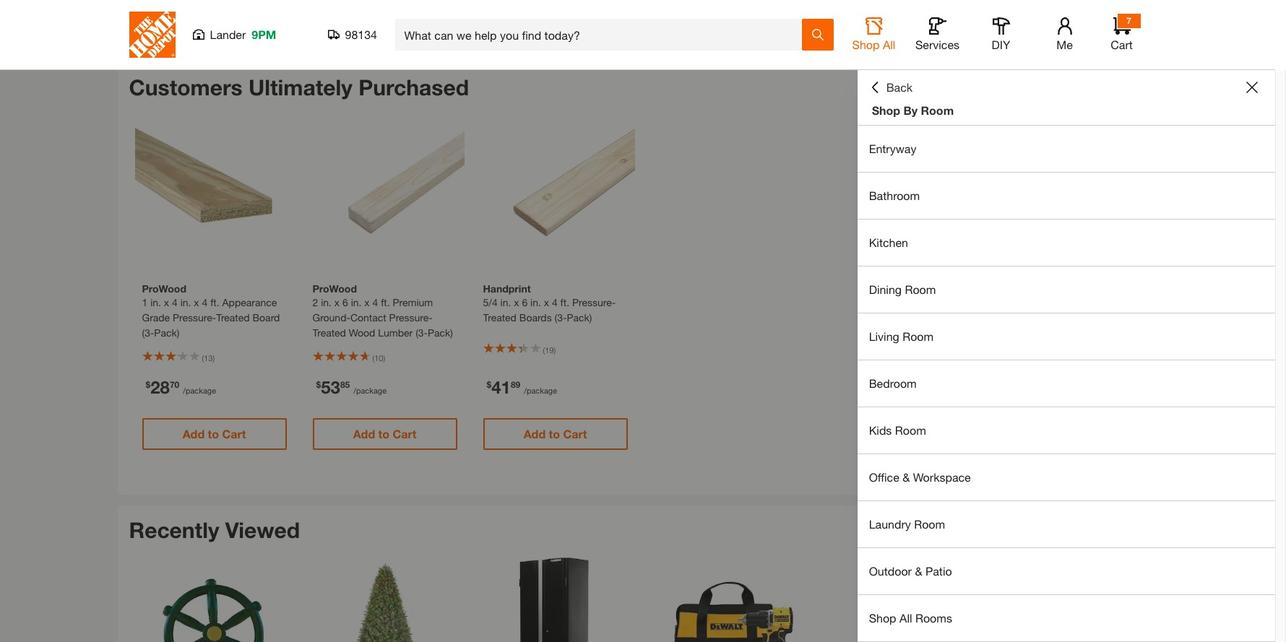 Task type: describe. For each thing, give the bounding box(es) containing it.
me button
[[1042, 17, 1088, 52]]

living room
[[869, 330, 934, 343]]

room right by
[[921, 103, 954, 117]]

70
[[170, 379, 179, 390]]

laundry room link
[[858, 502, 1276, 548]]

ready-to-assemble 24-gauge steel freestanding garage cabinet in black (30.5 in. w x 72 in. h x 18.3 in. d) image
[[476, 556, 635, 642]]

workspace
[[913, 470, 971, 484]]

treated inside prowood 2 in. x 6 in. x 4 ft. premium ground-contact pressure- treated wood lumber (3-pack)
[[313, 326, 346, 339]]

41
[[492, 377, 511, 397]]

room for laundry room
[[914, 517, 945, 531]]

pack) inside 'handprint 5/4 in. x 6 in. x 4 ft. pressure- treated boards (3-pack)'
[[567, 311, 592, 323]]

(3- inside 'handprint 5/4 in. x 6 in. x 4 ft. pressure- treated boards (3-pack)'
[[555, 311, 567, 323]]

dining
[[869, 283, 902, 296]]

kitchen link
[[858, 220, 1276, 266]]

board
[[253, 311, 280, 323]]

contact inside prowood 2 in. x 6 in. x 4 ft. premium ground-contact pressure- treated wood lumber (3-pack)
[[350, 311, 386, 323]]

add to cart button for 41
[[483, 418, 628, 450]]

drawer close image
[[1247, 82, 1258, 93]]

$ 41 89 /package
[[487, 377, 557, 397]]

room for living room
[[903, 330, 934, 343]]

prowood for 28
[[142, 282, 186, 295]]

$ for 28
[[146, 379, 150, 390]]

/package for 53
[[354, 386, 387, 395]]

kitchen
[[869, 236, 908, 249]]

treated inside prowood 1 in. x 4 in. x 4 ft. appearance grade pressure-treated board (3-pack)
[[216, 311, 250, 323]]

) for 28
[[213, 353, 215, 362]]

3 in. from the left
[[321, 296, 332, 308]]

customers
[[129, 74, 243, 100]]

bathroom
[[869, 189, 920, 202]]

0 horizontal spatial contact
[[199, 17, 235, 29]]

( for 53
[[373, 353, 374, 362]]

3 x from the left
[[334, 296, 340, 308]]

all for shop all rooms
[[900, 611, 912, 625]]

( 19 )
[[543, 345, 556, 355]]

7
[[1127, 15, 1132, 26]]

1 in. from the left
[[150, 296, 161, 308]]

to for 53
[[378, 427, 390, 440]]

4 for 41
[[552, 296, 558, 308]]

( 10 )
[[373, 353, 385, 362]]

dining room link
[[858, 267, 1276, 313]]

cart for 41
[[563, 427, 587, 440]]

6 for 53
[[343, 296, 348, 308]]

appearance
[[222, 296, 277, 308]]

prowood 2 in. x 6 in. x 4 ft. premium ground-contact pressure- treated wood lumber (3-pack)
[[313, 282, 453, 339]]

9 ft. pre-lit led westwood fir artificial christmas tree with 800 warm white micro fairy lights image
[[305, 556, 464, 642]]

pressure- inside prowood 2 in. x 6 in. x 4 ft. premium ground-contact pressure- treated wood lumber (3-pack)
[[389, 311, 433, 323]]

shop for shop all rooms
[[869, 611, 897, 625]]

dining room
[[869, 283, 936, 296]]

pack) inside prowood 2 in. x 6 in. x 4 ft. premium ground-contact pressure- treated wood lumber (3-pack)
[[428, 326, 453, 339]]

(3- inside prowood 2 in. x 6 in. x 4 ft. premium ground-contact pressure- treated wood lumber (3-pack)
[[416, 326, 428, 339]]

cart for 28
[[222, 427, 246, 440]]

( for 41
[[543, 345, 545, 355]]

laundry
[[869, 517, 911, 531]]

1 x from the left
[[164, 296, 169, 308]]

$ 28 70 /package
[[146, 377, 216, 397]]

shop for shop by room
[[872, 103, 901, 117]]

outdoor & patio link
[[858, 549, 1276, 595]]

19
[[545, 345, 554, 355]]

(3- inside prowood 1 in. x 4 in. x 4 ft. appearance grade pressure-treated board (3-pack)
[[142, 326, 154, 339]]

the home depot logo image
[[129, 12, 175, 58]]

ft. for 41
[[561, 296, 570, 308]]

shop all rooms link
[[858, 595, 1276, 642]]

1
[[142, 296, 148, 308]]

kids room
[[869, 423, 926, 437]]

2 in. x 6 in. x 4 ft. premium ground-contact pressure-treated wood lumber (3-pack) image
[[305, 113, 464, 272]]

office
[[869, 470, 900, 484]]

shop all rooms
[[869, 611, 952, 625]]

entryway link
[[858, 126, 1276, 172]]

ground
[[162, 17, 196, 29]]

add to cart for 41
[[524, 427, 587, 440]]

ft. for 53
[[381, 296, 390, 308]]

lander 9pm
[[210, 27, 276, 41]]

5 x from the left
[[514, 296, 519, 308]]

by
[[904, 103, 918, 117]]

2 x from the left
[[194, 296, 199, 308]]

$ for 53
[[316, 379, 321, 390]]

5 in. from the left
[[501, 296, 511, 308]]

ground contact
[[162, 17, 235, 29]]

boards
[[519, 311, 552, 323]]

ground-
[[313, 311, 350, 323]]

98134
[[345, 27, 377, 41]]

premium
[[393, 296, 433, 308]]

outdoor
[[869, 564, 912, 578]]

purchased
[[359, 74, 469, 100]]

feedback link image
[[1267, 244, 1286, 322]]

kids
[[869, 423, 892, 437]]

2
[[313, 296, 318, 308]]

bedroom
[[869, 377, 917, 390]]

ultimately
[[249, 74, 353, 100]]

lumber
[[378, 326, 413, 339]]

pressure- inside 'handprint 5/4 in. x 6 in. x 4 ft. pressure- treated boards (3-pack)'
[[572, 296, 616, 308]]

6 for 41
[[522, 296, 528, 308]]

services
[[916, 38, 960, 51]]

add for 28
[[183, 427, 205, 440]]

13
[[204, 353, 213, 362]]

ground contact link
[[162, 17, 235, 29]]

me
[[1057, 38, 1073, 51]]

bedroom link
[[858, 361, 1276, 407]]

/package for 41
[[524, 386, 557, 395]]

treated inside 'handprint 5/4 in. x 6 in. x 4 ft. pressure- treated boards (3-pack)'
[[483, 311, 517, 323]]



Task type: locate. For each thing, give the bounding box(es) containing it.
1 horizontal spatial /package
[[354, 386, 387, 395]]

6
[[343, 296, 348, 308], [522, 296, 528, 308]]

ships wheel image
[[135, 556, 294, 642]]

6 up ground-
[[343, 296, 348, 308]]

viewed
[[225, 517, 300, 543]]

2 horizontal spatial ft.
[[561, 296, 570, 308]]

pack) inside prowood 1 in. x 4 in. x 4 ft. appearance grade pressure-treated board (3-pack)
[[154, 326, 179, 339]]

menu containing entryway
[[858, 126, 1276, 642]]

living room link
[[858, 314, 1276, 360]]

1 horizontal spatial ft.
[[381, 296, 390, 308]]

4 for 28
[[202, 296, 208, 308]]

85
[[340, 379, 350, 390]]

to for 41
[[549, 427, 560, 440]]

$ for 41
[[487, 379, 492, 390]]

/package for 28
[[183, 386, 216, 395]]

2 6 from the left
[[522, 296, 528, 308]]

2 horizontal spatial (3-
[[555, 311, 567, 323]]

contact
[[199, 17, 235, 29], [350, 311, 386, 323]]

0 horizontal spatial pressure-
[[173, 311, 216, 323]]

( down boards
[[543, 345, 545, 355]]

) down lumber
[[383, 353, 385, 362]]

$ 53 85 /package
[[316, 377, 387, 397]]

0 vertical spatial &
[[903, 470, 910, 484]]

What can we help you find today? search field
[[404, 20, 801, 50]]

6 x from the left
[[544, 296, 549, 308]]

( for 28
[[202, 353, 204, 362]]

1 horizontal spatial )
[[383, 353, 385, 362]]

4 in. from the left
[[351, 296, 362, 308]]

2 horizontal spatial )
[[554, 345, 556, 355]]

(3- right boards
[[555, 311, 567, 323]]

prowood
[[142, 282, 186, 295], [313, 282, 357, 295]]

pack) down premium
[[428, 326, 453, 339]]

2 add from the left
[[353, 427, 375, 440]]

2 horizontal spatial pack)
[[567, 311, 592, 323]]

/package inside $ 28 70 /package
[[183, 386, 216, 395]]

4 inside prowood 2 in. x 6 in. x 4 ft. premium ground-contact pressure- treated wood lumber (3-pack)
[[373, 296, 378, 308]]

0 horizontal spatial add to cart
[[183, 427, 246, 440]]

1 horizontal spatial add to cart
[[353, 427, 417, 440]]

1 horizontal spatial to
[[378, 427, 390, 440]]

all inside menu
[[900, 611, 912, 625]]

0 horizontal spatial to
[[208, 427, 219, 440]]

shop down back button at top
[[872, 103, 901, 117]]

& left patio at the bottom of the page
[[915, 564, 922, 578]]

4 left appearance on the left top of page
[[202, 296, 208, 308]]

pressure-
[[572, 296, 616, 308], [173, 311, 216, 323], [389, 311, 433, 323]]

$ left 85
[[316, 379, 321, 390]]

add to cart down $ 28 70 /package
[[183, 427, 246, 440]]

shop all button
[[851, 17, 897, 52]]

x up boards
[[544, 296, 549, 308]]

6 inside 'handprint 5/4 in. x 6 in. x 4 ft. pressure- treated boards (3-pack)'
[[522, 296, 528, 308]]

room
[[921, 103, 954, 117], [905, 283, 936, 296], [903, 330, 934, 343], [895, 423, 926, 437], [914, 517, 945, 531]]

lander
[[210, 27, 246, 41]]

pack)
[[567, 311, 592, 323], [154, 326, 179, 339], [428, 326, 453, 339]]

add down $ 41 89 /package
[[524, 427, 546, 440]]

treated down 5/4
[[483, 311, 517, 323]]

/package inside $ 41 89 /package
[[524, 386, 557, 395]]

$ inside $ 53 85 /package
[[316, 379, 321, 390]]

to down $ 53 85 /package
[[378, 427, 390, 440]]

0 horizontal spatial add to cart button
[[142, 418, 287, 450]]

( up $ 28 70 /package
[[202, 353, 204, 362]]

3 ft. from the left
[[561, 296, 570, 308]]

wood
[[349, 326, 375, 339]]

add to cart button down $ 41 89 /package
[[483, 418, 628, 450]]

2 /package from the left
[[354, 386, 387, 395]]

2 horizontal spatial (
[[543, 345, 545, 355]]

4
[[172, 296, 178, 308], [202, 296, 208, 308], [373, 296, 378, 308], [552, 296, 558, 308]]

x up grade
[[164, 296, 169, 308]]

$ inside $ 28 70 /package
[[146, 379, 150, 390]]

treated down appearance on the left top of page
[[216, 311, 250, 323]]

6 up boards
[[522, 296, 528, 308]]

room right 'laundry'
[[914, 517, 945, 531]]

pressure- inside prowood 1 in. x 4 in. x 4 ft. appearance grade pressure-treated board (3-pack)
[[173, 311, 216, 323]]

) for 41
[[554, 345, 556, 355]]

all
[[883, 38, 896, 51], [900, 611, 912, 625]]

shop inside button
[[852, 38, 880, 51]]

laundry room
[[869, 517, 945, 531]]

1 vertical spatial contact
[[350, 311, 386, 323]]

2 horizontal spatial /package
[[524, 386, 557, 395]]

( down wood
[[373, 353, 374, 362]]

ft. inside prowood 1 in. x 4 in. x 4 ft. appearance grade pressure-treated board (3-pack)
[[210, 296, 219, 308]]

5/4 in. x 6 in. x 4 ft. pressure-treated boards (3-pack) image
[[476, 113, 635, 272]]

& for outdoor
[[915, 564, 922, 578]]

) up $ 28 70 /package
[[213, 353, 215, 362]]

/package right 70
[[183, 386, 216, 395]]

(3- down grade
[[142, 326, 154, 339]]

bathroom link
[[858, 173, 1276, 219]]

4 right 1
[[172, 296, 178, 308]]

pack) down grade
[[154, 326, 179, 339]]

2 add to cart from the left
[[353, 427, 417, 440]]

0 horizontal spatial /package
[[183, 386, 216, 395]]

shop for shop all
[[852, 38, 880, 51]]

room for kids room
[[895, 423, 926, 437]]

/package right 85
[[354, 386, 387, 395]]

shop
[[852, 38, 880, 51], [872, 103, 901, 117], [869, 611, 897, 625]]

) down 'handprint 5/4 in. x 6 in. x 4 ft. pressure- treated boards (3-pack)'
[[554, 345, 556, 355]]

)
[[554, 345, 556, 355], [213, 353, 215, 362], [383, 353, 385, 362]]

&
[[903, 470, 910, 484], [915, 564, 922, 578]]

to down $ 41 89 /package
[[549, 427, 560, 440]]

add to cart button down $ 53 85 /package
[[313, 418, 457, 450]]

0 vertical spatial contact
[[199, 17, 235, 29]]

2 vertical spatial shop
[[869, 611, 897, 625]]

3 to from the left
[[549, 427, 560, 440]]

/package right 89
[[524, 386, 557, 395]]

rooms
[[916, 611, 952, 625]]

3 4 from the left
[[373, 296, 378, 308]]

recently viewed
[[129, 517, 300, 543]]

contact right ground
[[199, 17, 235, 29]]

2 horizontal spatial add
[[524, 427, 546, 440]]

4 up wood
[[373, 296, 378, 308]]

) for 53
[[383, 353, 385, 362]]

0 horizontal spatial pack)
[[154, 326, 179, 339]]

diy button
[[978, 17, 1024, 52]]

x up ground-
[[334, 296, 340, 308]]

1 add to cart from the left
[[183, 427, 246, 440]]

all up back button at top
[[883, 38, 896, 51]]

prowood up 1
[[142, 282, 186, 295]]

patio
[[926, 564, 952, 578]]

28
[[150, 377, 170, 397]]

shop up back button at top
[[852, 38, 880, 51]]

ft. for 28
[[210, 296, 219, 308]]

handprint
[[483, 282, 531, 295]]

diy
[[992, 38, 1011, 51]]

cart 7
[[1111, 15, 1133, 51]]

1 horizontal spatial 6
[[522, 296, 528, 308]]

2 add to cart button from the left
[[313, 418, 457, 450]]

0 horizontal spatial 6
[[343, 296, 348, 308]]

outdoor & patio
[[869, 564, 952, 578]]

1 in. x 4 in. x 4 ft. appearance grade pressure-treated board (3-pack) image
[[135, 113, 294, 272]]

1 /package from the left
[[183, 386, 216, 395]]

prowood 1 in. x 4 in. x 4 ft. appearance grade pressure-treated board (3-pack)
[[142, 282, 280, 339]]

1 horizontal spatial contact
[[350, 311, 386, 323]]

add to cart
[[183, 427, 246, 440], [353, 427, 417, 440], [524, 427, 587, 440]]

add to cart for 53
[[353, 427, 417, 440]]

add
[[183, 427, 205, 440], [353, 427, 375, 440], [524, 427, 546, 440]]

89
[[511, 379, 521, 390]]

add to cart for 28
[[183, 427, 246, 440]]

x
[[164, 296, 169, 308], [194, 296, 199, 308], [334, 296, 340, 308], [364, 296, 370, 308], [514, 296, 519, 308], [544, 296, 549, 308]]

add to cart down $ 41 89 /package
[[524, 427, 587, 440]]

1 horizontal spatial pressure-
[[389, 311, 433, 323]]

shop inside menu
[[869, 611, 897, 625]]

menu
[[858, 126, 1276, 642]]

x right 1
[[194, 296, 199, 308]]

to for 28
[[208, 427, 219, 440]]

in.
[[150, 296, 161, 308], [180, 296, 191, 308], [321, 296, 332, 308], [351, 296, 362, 308], [501, 296, 511, 308], [531, 296, 541, 308]]

1 horizontal spatial pack)
[[428, 326, 453, 339]]

1 prowood from the left
[[142, 282, 186, 295]]

0 horizontal spatial ft.
[[210, 296, 219, 308]]

living
[[869, 330, 900, 343]]

10
[[374, 353, 383, 362]]

room right kids on the bottom of page
[[895, 423, 926, 437]]

add to cart button down $ 28 70 /package
[[142, 418, 287, 450]]

1 horizontal spatial (
[[373, 353, 374, 362]]

1 $ from the left
[[146, 379, 150, 390]]

3 /package from the left
[[524, 386, 557, 395]]

1 ft. from the left
[[210, 296, 219, 308]]

1 to from the left
[[208, 427, 219, 440]]

53
[[321, 377, 340, 397]]

2 horizontal spatial treated
[[483, 311, 517, 323]]

0 horizontal spatial prowood
[[142, 282, 186, 295]]

add down $ 53 85 /package
[[353, 427, 375, 440]]

(3-
[[555, 311, 567, 323], [142, 326, 154, 339], [416, 326, 428, 339]]

1 add from the left
[[183, 427, 205, 440]]

x up wood
[[364, 296, 370, 308]]

to
[[208, 427, 219, 440], [378, 427, 390, 440], [549, 427, 560, 440]]

ft. inside prowood 2 in. x 6 in. x 4 ft. premium ground-contact pressure- treated wood lumber (3-pack)
[[381, 296, 390, 308]]

add down $ 28 70 /package
[[183, 427, 205, 440]]

0 horizontal spatial $
[[146, 379, 150, 390]]

prowood up 2
[[313, 282, 357, 295]]

1 add to cart button from the left
[[142, 418, 287, 450]]

customers ultimately purchased
[[129, 74, 469, 100]]

prowood inside prowood 1 in. x 4 in. x 4 ft. appearance grade pressure-treated board (3-pack)
[[142, 282, 186, 295]]

pack) right boards
[[567, 311, 592, 323]]

ft.
[[210, 296, 219, 308], [381, 296, 390, 308], [561, 296, 570, 308]]

add to cart button
[[142, 418, 287, 450], [313, 418, 457, 450], [483, 418, 628, 450]]

( 13 )
[[202, 353, 215, 362]]

shop down outdoor
[[869, 611, 897, 625]]

9pm
[[252, 27, 276, 41]]

0 horizontal spatial (3-
[[142, 326, 154, 339]]

2 prowood from the left
[[313, 282, 357, 295]]

(3- right lumber
[[416, 326, 428, 339]]

entryway
[[869, 142, 917, 155]]

$ left 89
[[487, 379, 492, 390]]

1 horizontal spatial add to cart button
[[313, 418, 457, 450]]

$
[[146, 379, 150, 390], [316, 379, 321, 390], [487, 379, 492, 390]]

0 horizontal spatial treated
[[216, 311, 250, 323]]

back button
[[869, 80, 913, 95]]

1 horizontal spatial add
[[353, 427, 375, 440]]

1 horizontal spatial all
[[900, 611, 912, 625]]

4 x from the left
[[364, 296, 370, 308]]

atomic 20-volt lithium-ion cordless compact 1/2 in. drill/driver kit with 2.0ah battery, charger and bag image
[[646, 556, 805, 642]]

contact up wood
[[350, 311, 386, 323]]

2 $ from the left
[[316, 379, 321, 390]]

shop all
[[852, 38, 896, 51]]

0 horizontal spatial (
[[202, 353, 204, 362]]

5/4
[[483, 296, 498, 308]]

4 up ( 19 )
[[552, 296, 558, 308]]

0 horizontal spatial )
[[213, 353, 215, 362]]

0 vertical spatial all
[[883, 38, 896, 51]]

2 ft. from the left
[[381, 296, 390, 308]]

98134 button
[[328, 27, 378, 42]]

1 horizontal spatial (3-
[[416, 326, 428, 339]]

prowood inside prowood 2 in. x 6 in. x 4 ft. premium ground-contact pressure- treated wood lumber (3-pack)
[[313, 282, 357, 295]]

kids room link
[[858, 408, 1276, 454]]

3 add to cart from the left
[[524, 427, 587, 440]]

1 horizontal spatial $
[[316, 379, 321, 390]]

room inside 'link'
[[895, 423, 926, 437]]

office & workspace link
[[858, 455, 1276, 501]]

2 horizontal spatial add to cart
[[524, 427, 587, 440]]

room right living
[[903, 330, 934, 343]]

2 horizontal spatial add to cart button
[[483, 418, 628, 450]]

sonoma 48 in. w x 22 in. d x 34 in. h single sink bath vanity in almond latte with carrara marble top image
[[988, 556, 1147, 642]]

handprint 5/4 in. x 6 in. x 4 ft. pressure- treated boards (3-pack)
[[483, 282, 616, 323]]

1 6 from the left
[[343, 296, 348, 308]]

1 vertical spatial all
[[900, 611, 912, 625]]

6 inside prowood 2 in. x 6 in. x 4 ft. premium ground-contact pressure- treated wood lumber (3-pack)
[[343, 296, 348, 308]]

2 4 from the left
[[202, 296, 208, 308]]

office & workspace
[[869, 470, 971, 484]]

1 vertical spatial shop
[[872, 103, 901, 117]]

services button
[[915, 17, 961, 52]]

0 horizontal spatial &
[[903, 470, 910, 484]]

to down $ 28 70 /package
[[208, 427, 219, 440]]

$ left 70
[[146, 379, 150, 390]]

3 $ from the left
[[487, 379, 492, 390]]

room for dining room
[[905, 283, 936, 296]]

& for office
[[903, 470, 910, 484]]

room right the dining
[[905, 283, 936, 296]]

add to cart button for 28
[[142, 418, 287, 450]]

1 horizontal spatial &
[[915, 564, 922, 578]]

prowood for 53
[[313, 282, 357, 295]]

1 horizontal spatial treated
[[313, 326, 346, 339]]

grade
[[142, 311, 170, 323]]

2 horizontal spatial $
[[487, 379, 492, 390]]

all left rooms
[[900, 611, 912, 625]]

6 in. from the left
[[531, 296, 541, 308]]

0 vertical spatial shop
[[852, 38, 880, 51]]

2 to from the left
[[378, 427, 390, 440]]

recently
[[129, 517, 219, 543]]

shop by room
[[872, 103, 954, 117]]

x down the handprint
[[514, 296, 519, 308]]

all for shop all
[[883, 38, 896, 51]]

4 inside 'handprint 5/4 in. x 6 in. x 4 ft. pressure- treated boards (3-pack)'
[[552, 296, 558, 308]]

add to cart button for 53
[[313, 418, 457, 450]]

back
[[886, 80, 913, 94]]

$ inside $ 41 89 /package
[[487, 379, 492, 390]]

1 horizontal spatial prowood
[[313, 282, 357, 295]]

cart for 53
[[393, 427, 417, 440]]

2 horizontal spatial to
[[549, 427, 560, 440]]

add for 53
[[353, 427, 375, 440]]

all inside button
[[883, 38, 896, 51]]

2 horizontal spatial pressure-
[[572, 296, 616, 308]]

treated down ground-
[[313, 326, 346, 339]]

2 in. from the left
[[180, 296, 191, 308]]

add to cart down $ 53 85 /package
[[353, 427, 417, 440]]

0 horizontal spatial add
[[183, 427, 205, 440]]

4 for 53
[[373, 296, 378, 308]]

& right office
[[903, 470, 910, 484]]

1 4 from the left
[[172, 296, 178, 308]]

1 vertical spatial &
[[915, 564, 922, 578]]

/package inside $ 53 85 /package
[[354, 386, 387, 395]]

4 4 from the left
[[552, 296, 558, 308]]

evolution 1hp, 1 hp garbage disposal, advanced series ez connect continuous feed food waste disposer image
[[817, 556, 976, 642]]

add for 41
[[524, 427, 546, 440]]

3 add to cart button from the left
[[483, 418, 628, 450]]

3 add from the left
[[524, 427, 546, 440]]

ft. inside 'handprint 5/4 in. x 6 in. x 4 ft. pressure- treated boards (3-pack)'
[[561, 296, 570, 308]]

0 horizontal spatial all
[[883, 38, 896, 51]]



Task type: vqa. For each thing, say whether or not it's contained in the screenshot.
/package to the middle
yes



